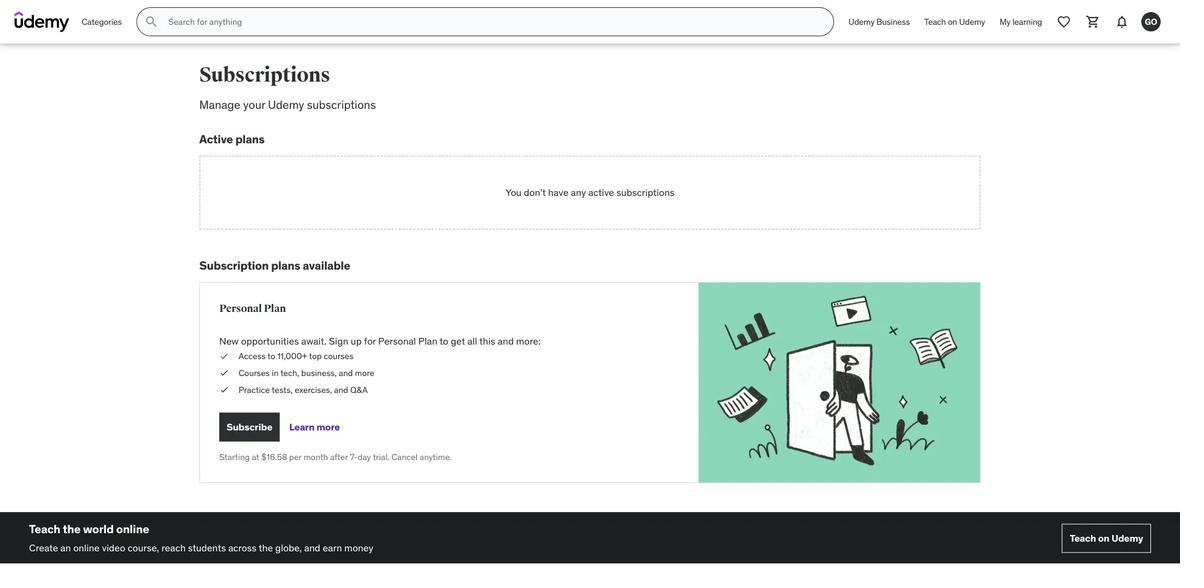 Task type: describe. For each thing, give the bounding box(es) containing it.
reach
[[162, 542, 186, 554]]

1 horizontal spatial personal
[[378, 335, 416, 347]]

go
[[1145, 16, 1158, 27]]

students
[[188, 542, 226, 554]]

1 horizontal spatial plan
[[419, 335, 438, 347]]

categories button
[[74, 7, 129, 36]]

Search for anything text field
[[166, 11, 819, 32]]

teach for leftmost 'teach on udemy' link
[[925, 16, 947, 27]]

have
[[548, 186, 569, 199]]

you don't have any active subscriptions
[[506, 186, 675, 199]]

active plans
[[199, 132, 265, 146]]

anytime.
[[420, 452, 452, 463]]

0 horizontal spatial personal
[[219, 302, 262, 315]]

day
[[358, 452, 371, 463]]

plans for active
[[236, 132, 265, 146]]

courses in tech, business, and more
[[239, 368, 375, 379]]

plans for subscription
[[271, 258, 300, 273]]

learn more
[[290, 421, 340, 433]]

practice tests, exercises, and q&a
[[239, 384, 368, 395]]

teach inside teach the world online create an online video course, reach students across the globe, and earn money
[[29, 522, 60, 537]]

tests,
[[272, 384, 293, 395]]

for
[[364, 335, 376, 347]]

udemy business
[[849, 16, 910, 27]]

an
[[60, 542, 71, 554]]

teach the world online create an online video course, reach students across the globe, and earn money
[[29, 522, 374, 554]]

courses
[[239, 368, 270, 379]]

available
[[303, 258, 350, 273]]

teach on udemy for the bottom 'teach on udemy' link
[[1070, 533, 1144, 545]]

my learning link
[[993, 7, 1050, 36]]

on for the bottom 'teach on udemy' link
[[1099, 533, 1110, 545]]

per
[[289, 452, 302, 463]]

0 horizontal spatial more
[[317, 421, 340, 433]]

wishlist image
[[1057, 15, 1072, 29]]

earn
[[323, 542, 342, 554]]

and down courses
[[339, 368, 353, 379]]

subscription
[[199, 258, 269, 273]]

teach on udemy for leftmost 'teach on udemy' link
[[925, 16, 986, 27]]

opportunities
[[241, 335, 299, 347]]

at
[[252, 452, 259, 463]]

on for leftmost 'teach on udemy' link
[[948, 16, 958, 27]]

udemy image
[[15, 11, 70, 32]]

learning
[[1013, 16, 1043, 27]]

cancel
[[392, 452, 418, 463]]

and left q&a
[[334, 384, 348, 395]]

active
[[199, 132, 233, 146]]

course,
[[128, 542, 159, 554]]

practice
[[239, 384, 270, 395]]

access to 11,000+ top courses
[[239, 351, 354, 362]]

access
[[239, 351, 266, 362]]

categories
[[82, 16, 122, 27]]

exercises,
[[295, 384, 332, 395]]

1 horizontal spatial online
[[116, 522, 149, 537]]

and right this
[[498, 335, 514, 347]]

sign
[[329, 335, 349, 347]]

all
[[468, 335, 477, 347]]

tech,
[[281, 368, 299, 379]]

my learning
[[1000, 16, 1043, 27]]

go link
[[1137, 7, 1166, 36]]

0 horizontal spatial teach on udemy link
[[918, 7, 993, 36]]

xsmall image
[[219, 384, 229, 396]]

q&a
[[350, 384, 368, 395]]

personal plan
[[219, 302, 286, 315]]

manage
[[199, 97, 241, 112]]

video
[[102, 542, 125, 554]]

$16.58
[[261, 452, 287, 463]]

new opportunities await. sign up for personal plan to get all this and more:
[[219, 335, 541, 347]]

1 horizontal spatial to
[[440, 335, 449, 347]]

11,000+
[[277, 351, 307, 362]]

business
[[877, 16, 910, 27]]



Task type: vqa. For each thing, say whether or not it's contained in the screenshot.
Try
no



Task type: locate. For each thing, give the bounding box(es) containing it.
to left get
[[440, 335, 449, 347]]

create
[[29, 542, 58, 554]]

you
[[506, 186, 522, 199]]

any
[[571, 186, 586, 199]]

1 horizontal spatial plans
[[271, 258, 300, 273]]

online up course,
[[116, 522, 149, 537]]

0 vertical spatial the
[[63, 522, 81, 537]]

subscriptions
[[307, 97, 376, 112], [617, 186, 675, 199]]

starting at $16.58 per month after 7-day trial. cancel anytime.
[[219, 452, 452, 463]]

subscribe button
[[219, 413, 280, 442]]

0 horizontal spatial to
[[268, 351, 275, 362]]

learn
[[290, 421, 315, 433]]

month
[[304, 452, 328, 463]]

plan up opportunities
[[264, 302, 286, 315]]

0 vertical spatial more
[[355, 368, 375, 379]]

0 horizontal spatial teach on udemy
[[925, 16, 986, 27]]

online right an
[[73, 542, 100, 554]]

0 horizontal spatial plans
[[236, 132, 265, 146]]

shopping cart with 0 items image
[[1086, 15, 1101, 29]]

the up an
[[63, 522, 81, 537]]

0 vertical spatial xsmall image
[[219, 351, 229, 363]]

online
[[116, 522, 149, 537], [73, 542, 100, 554]]

1 vertical spatial teach on udemy link
[[1063, 524, 1152, 553]]

world
[[83, 522, 114, 537]]

0 horizontal spatial teach
[[29, 522, 60, 537]]

notifications image
[[1115, 15, 1130, 29]]

0 vertical spatial on
[[948, 16, 958, 27]]

1 horizontal spatial teach on udemy link
[[1063, 524, 1152, 553]]

personal
[[219, 302, 262, 315], [378, 335, 416, 347]]

plans
[[236, 132, 265, 146], [271, 258, 300, 273]]

money
[[345, 542, 374, 554]]

your
[[243, 97, 265, 112]]

1 horizontal spatial subscriptions
[[617, 186, 675, 199]]

0 vertical spatial personal
[[219, 302, 262, 315]]

and inside teach the world online create an online video course, reach students across the globe, and earn money
[[304, 542, 321, 554]]

get
[[451, 335, 465, 347]]

0 vertical spatial plans
[[236, 132, 265, 146]]

0 vertical spatial plan
[[264, 302, 286, 315]]

xsmall image for access
[[219, 351, 229, 363]]

in
[[272, 368, 279, 379]]

teach on udemy
[[925, 16, 986, 27], [1070, 533, 1144, 545]]

starting
[[219, 452, 250, 463]]

plan left get
[[419, 335, 438, 347]]

1 horizontal spatial the
[[259, 542, 273, 554]]

the left globe,
[[259, 542, 273, 554]]

top
[[309, 351, 322, 362]]

2 horizontal spatial teach
[[1070, 533, 1097, 545]]

personal up new
[[219, 302, 262, 315]]

teach
[[925, 16, 947, 27], [29, 522, 60, 537], [1070, 533, 1097, 545]]

0 vertical spatial subscriptions
[[307, 97, 376, 112]]

await.
[[301, 335, 327, 347]]

0 vertical spatial online
[[116, 522, 149, 537]]

trial.
[[373, 452, 390, 463]]

1 vertical spatial online
[[73, 542, 100, 554]]

to
[[440, 335, 449, 347], [268, 351, 275, 362]]

1 vertical spatial plan
[[419, 335, 438, 347]]

more:
[[516, 335, 541, 347]]

teach for the bottom 'teach on udemy' link
[[1070, 533, 1097, 545]]

1 horizontal spatial on
[[1099, 533, 1110, 545]]

don't
[[524, 186, 546, 199]]

1 xsmall image from the top
[[219, 351, 229, 363]]

more right learn
[[317, 421, 340, 433]]

udemy
[[849, 16, 875, 27], [960, 16, 986, 27], [268, 97, 304, 112], [1112, 533, 1144, 545]]

and
[[498, 335, 514, 347], [339, 368, 353, 379], [334, 384, 348, 395], [304, 542, 321, 554]]

learn more link
[[290, 413, 340, 442]]

xsmall image up xsmall image
[[219, 367, 229, 379]]

the
[[63, 522, 81, 537], [259, 542, 273, 554]]

subscription plans available
[[199, 258, 350, 273]]

subscriptions
[[199, 62, 330, 87]]

1 vertical spatial on
[[1099, 533, 1110, 545]]

1 vertical spatial plans
[[271, 258, 300, 273]]

xsmall image
[[219, 351, 229, 363], [219, 367, 229, 379]]

my
[[1000, 16, 1011, 27]]

1 horizontal spatial teach on udemy
[[1070, 533, 1144, 545]]

0 horizontal spatial subscriptions
[[307, 97, 376, 112]]

to down opportunities
[[268, 351, 275, 362]]

0 horizontal spatial on
[[948, 16, 958, 27]]

subscribe
[[227, 421, 273, 433]]

new
[[219, 335, 239, 347]]

0 horizontal spatial plan
[[264, 302, 286, 315]]

1 vertical spatial xsmall image
[[219, 367, 229, 379]]

teach on udemy link
[[918, 7, 993, 36], [1063, 524, 1152, 553]]

0 vertical spatial teach on udemy
[[925, 16, 986, 27]]

personal right for
[[378, 335, 416, 347]]

business,
[[301, 368, 337, 379]]

plans right active
[[236, 132, 265, 146]]

up
[[351, 335, 362, 347]]

0 vertical spatial teach on udemy link
[[918, 7, 993, 36]]

1 vertical spatial subscriptions
[[617, 186, 675, 199]]

xsmall image for courses
[[219, 367, 229, 379]]

plans left available
[[271, 258, 300, 273]]

across
[[228, 542, 257, 554]]

1 horizontal spatial more
[[355, 368, 375, 379]]

xsmall image down new
[[219, 351, 229, 363]]

courses
[[324, 351, 354, 362]]

active
[[589, 186, 614, 199]]

0 horizontal spatial the
[[63, 522, 81, 537]]

this
[[480, 335, 496, 347]]

2 xsmall image from the top
[[219, 367, 229, 379]]

1 vertical spatial personal
[[378, 335, 416, 347]]

udemy business link
[[842, 7, 918, 36]]

7-
[[350, 452, 358, 463]]

after
[[330, 452, 348, 463]]

manage your udemy subscriptions
[[199, 97, 376, 112]]

0 horizontal spatial online
[[73, 542, 100, 554]]

1 vertical spatial to
[[268, 351, 275, 362]]

more
[[355, 368, 375, 379], [317, 421, 340, 433]]

more up q&a
[[355, 368, 375, 379]]

0 vertical spatial to
[[440, 335, 449, 347]]

1 horizontal spatial teach
[[925, 16, 947, 27]]

1 vertical spatial the
[[259, 542, 273, 554]]

1 vertical spatial more
[[317, 421, 340, 433]]

globe,
[[275, 542, 302, 554]]

submit search image
[[144, 15, 159, 29]]

and left earn
[[304, 542, 321, 554]]

1 vertical spatial teach on udemy
[[1070, 533, 1144, 545]]

plan
[[264, 302, 286, 315], [419, 335, 438, 347]]

on
[[948, 16, 958, 27], [1099, 533, 1110, 545]]



